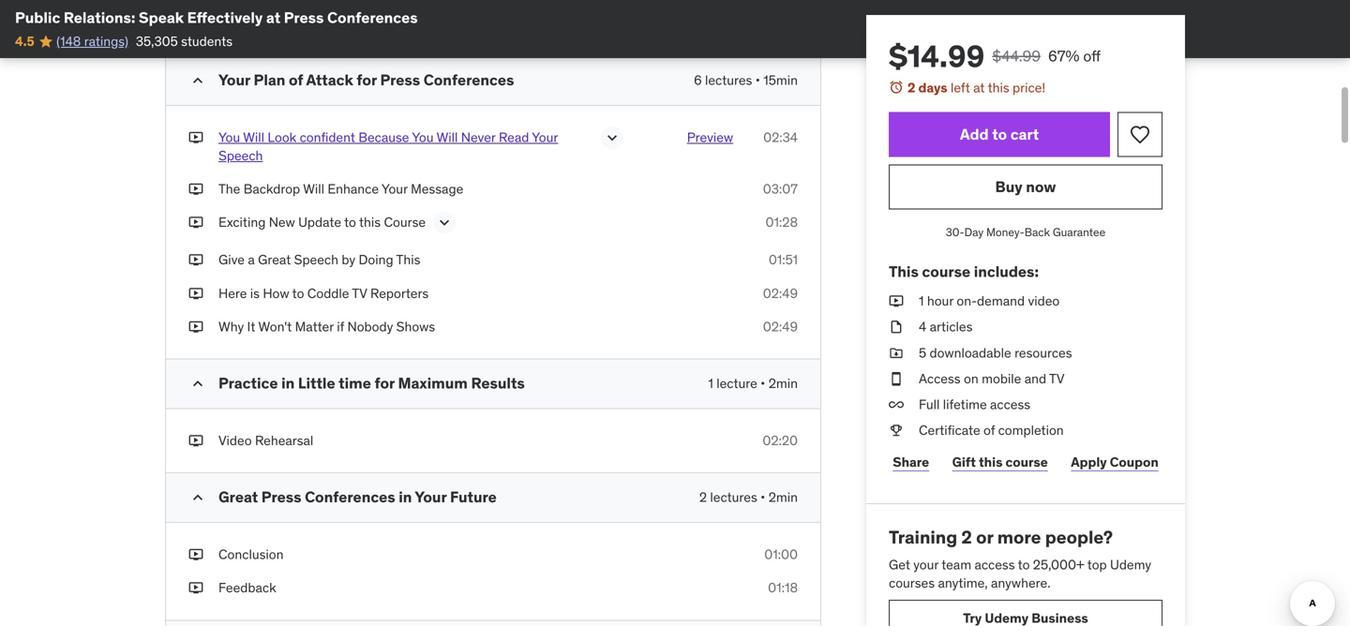 Task type: describe. For each thing, give the bounding box(es) containing it.
03:07
[[763, 181, 798, 198]]

25,000+
[[1034, 557, 1085, 574]]

it
[[247, 318, 256, 335]]

1 for 1 hour on-demand video
[[919, 293, 924, 310]]

press for for
[[380, 70, 420, 90]]

01:28
[[766, 214, 798, 231]]

0 vertical spatial at
[[266, 8, 281, 27]]

1 vertical spatial at
[[974, 79, 985, 96]]

this for at
[[988, 79, 1010, 96]]

off
[[1084, 46, 1101, 66]]

exciting
[[219, 214, 266, 231]]

udemy
[[1111, 557, 1152, 574]]

01:00
[[765, 547, 798, 563]]

cart
[[1011, 125, 1040, 144]]

includes:
[[974, 262, 1039, 281]]

to right "how"
[[292, 285, 304, 302]]

6
[[694, 72, 702, 89]]

by
[[342, 252, 356, 268]]

certificate
[[919, 422, 981, 439]]

gift this course link
[[949, 444, 1053, 481]]

practice in little time for maximum results
[[219, 374, 525, 393]]

guarantee
[[1053, 225, 1106, 240]]

xsmall image up 'share'
[[889, 422, 904, 440]]

coupon
[[1110, 454, 1159, 471]]

nobody
[[348, 318, 393, 335]]

anytime,
[[939, 575, 988, 592]]

you will look confident because you will never read your speech button
[[219, 128, 594, 165]]

hour
[[928, 293, 954, 310]]

maximum
[[398, 374, 468, 393]]

preview
[[687, 129, 734, 146]]

2 vertical spatial conferences
[[305, 488, 396, 507]]

add
[[960, 125, 989, 144]]

1 vertical spatial course
[[1006, 454, 1049, 471]]

top
[[1088, 557, 1108, 574]]

1 horizontal spatial speech
[[294, 252, 339, 268]]

xsmall image left feedback
[[189, 579, 204, 598]]

lecture
[[717, 375, 758, 392]]

buy now button
[[889, 165, 1163, 210]]

look
[[268, 129, 297, 146]]

this for to
[[359, 214, 381, 231]]

students
[[181, 33, 233, 50]]

why
[[219, 318, 244, 335]]

a
[[248, 252, 255, 268]]

small image
[[189, 71, 207, 90]]

and
[[1025, 370, 1047, 387]]

matter
[[295, 318, 334, 335]]

training
[[889, 526, 958, 549]]

2 vertical spatial this
[[979, 454, 1003, 471]]

read
[[499, 129, 529, 146]]

to inside add to cart button
[[993, 125, 1008, 144]]

1 horizontal spatial will
[[303, 181, 325, 198]]

5
[[919, 345, 927, 361]]

on-
[[957, 293, 978, 310]]

(148 ratings)
[[56, 33, 128, 50]]

xsmall image left 4
[[889, 318, 904, 337]]

day
[[965, 225, 984, 240]]

this course includes:
[[889, 262, 1039, 281]]

conclusion
[[219, 547, 284, 563]]

your plan of attack for press conferences
[[219, 70, 514, 90]]

back
[[1025, 225, 1051, 240]]

xsmall image left full
[[889, 396, 904, 414]]

gift this course
[[953, 454, 1049, 471]]

xsmall image left video
[[189, 432, 204, 450]]

price!
[[1013, 79, 1046, 96]]

2min for practice in little time for maximum results
[[769, 375, 798, 392]]

courses
[[889, 575, 935, 592]]

1 vertical spatial great
[[219, 488, 258, 507]]

conferences for public relations: speak effectively at press conferences
[[327, 8, 418, 27]]

5 downloadable resources
[[919, 345, 1073, 361]]

get
[[889, 557, 911, 574]]

1 for 1 lecture • 2min
[[709, 375, 714, 392]]

for for time
[[375, 374, 395, 393]]

1 hour on-demand video
[[919, 293, 1060, 310]]

how
[[263, 285, 289, 302]]

resources
[[1015, 345, 1073, 361]]

the backdrop will enhance your message
[[219, 181, 464, 198]]

your left the future
[[415, 488, 447, 507]]

apply coupon
[[1072, 454, 1159, 471]]

35,305
[[136, 33, 178, 50]]

2 for 2 lectures • 2min
[[700, 489, 707, 506]]

lifetime
[[943, 396, 987, 413]]

2 inside training 2 or more people? get your team access to 25,000+ top udemy courses anytime, anywhere.
[[962, 526, 973, 549]]

lectures for your plan of attack for press conferences
[[705, 72, 753, 89]]

0 horizontal spatial this
[[396, 252, 421, 268]]

new
[[269, 214, 295, 231]]

won't
[[258, 318, 292, 335]]

conferences for your plan of attack for press conferences
[[424, 70, 514, 90]]

video
[[1029, 293, 1060, 310]]

xsmall image left give
[[189, 251, 204, 270]]

2 vertical spatial •
[[761, 489, 766, 506]]

speech inside you will look confident because you will never read your speech
[[219, 147, 263, 164]]

never
[[461, 129, 496, 146]]

show lecture description image
[[435, 214, 454, 232]]

0 horizontal spatial in
[[281, 374, 295, 393]]

1 you from the left
[[219, 129, 240, 146]]

results
[[471, 374, 525, 393]]

left
[[951, 79, 971, 96]]

why it won't matter if nobody shows
[[219, 318, 435, 335]]

$14.99
[[889, 38, 985, 75]]

feedback
[[219, 580, 276, 597]]

video
[[219, 432, 252, 449]]

money-
[[987, 225, 1025, 240]]

downloadable
[[930, 345, 1012, 361]]

4.5
[[15, 33, 34, 50]]

public relations: speak effectively at press conferences
[[15, 8, 418, 27]]

xsmall image left conclusion
[[189, 546, 204, 564]]

35,305 students
[[136, 33, 233, 50]]

2 you from the left
[[412, 129, 434, 146]]

15min
[[764, 72, 798, 89]]

xsmall image left access
[[889, 370, 904, 388]]

backdrop
[[244, 181, 300, 198]]

4
[[919, 319, 927, 336]]



Task type: locate. For each thing, give the bounding box(es) containing it.
here
[[219, 285, 247, 302]]

1 02:49 from the top
[[763, 285, 798, 302]]

1 vertical spatial for
[[375, 374, 395, 393]]

1 vertical spatial 2min
[[769, 489, 798, 506]]

0 vertical spatial •
[[756, 72, 761, 89]]

02:49
[[763, 285, 798, 302], [763, 318, 798, 335]]

xsmall image left 5 on the right of the page
[[889, 344, 904, 362]]

0 horizontal spatial of
[[289, 70, 303, 90]]

is
[[250, 285, 260, 302]]

1
[[919, 293, 924, 310], [709, 375, 714, 392]]

completion
[[999, 422, 1064, 439]]

apply coupon button
[[1068, 444, 1163, 481]]

this right gift
[[979, 454, 1003, 471]]

1 vertical spatial 02:49
[[763, 318, 798, 335]]

$14.99 $44.99 67% off
[[889, 38, 1101, 75]]

2 2min from the top
[[769, 489, 798, 506]]

2 for 2 days left at this price!
[[908, 79, 916, 96]]

rehearsal
[[255, 432, 314, 449]]

1 horizontal spatial 1
[[919, 293, 924, 310]]

course
[[384, 214, 426, 231]]

02:34
[[764, 129, 798, 146]]

0 vertical spatial in
[[281, 374, 295, 393]]

1 horizontal spatial this
[[889, 262, 919, 281]]

people?
[[1046, 526, 1114, 549]]

1 horizontal spatial in
[[399, 488, 412, 507]]

your inside you will look confident because you will never read your speech
[[532, 129, 559, 146]]

in
[[281, 374, 295, 393], [399, 488, 412, 507]]

0 vertical spatial 1
[[919, 293, 924, 310]]

0 horizontal spatial 2
[[700, 489, 707, 506]]

2 horizontal spatial will
[[437, 129, 458, 146]]

xsmall image left exciting
[[189, 214, 204, 232]]

full
[[919, 396, 940, 413]]

great press conferences in your future
[[219, 488, 497, 507]]

2min down 02:20
[[769, 489, 798, 506]]

• right lecture
[[761, 375, 766, 392]]

• for results
[[761, 375, 766, 392]]

2 vertical spatial 2
[[962, 526, 973, 549]]

0 vertical spatial tv
[[352, 285, 367, 302]]

0 vertical spatial small image
[[189, 375, 207, 394]]

please introduce yourself
[[219, 15, 368, 32]]

30-day money-back guarantee
[[946, 225, 1106, 240]]

1 horizontal spatial you
[[412, 129, 434, 146]]

conferences down rehearsal
[[305, 488, 396, 507]]

for right time
[[375, 374, 395, 393]]

will up the update
[[303, 181, 325, 198]]

2min for great press conferences in your future
[[769, 489, 798, 506]]

press right please
[[284, 8, 324, 27]]

0 horizontal spatial course
[[923, 262, 971, 281]]

at right please
[[266, 8, 281, 27]]

now
[[1026, 177, 1057, 197]]

small image
[[189, 375, 207, 394], [189, 489, 207, 508]]

ratings)
[[84, 33, 128, 50]]

1 horizontal spatial tv
[[1050, 370, 1065, 387]]

to right the update
[[344, 214, 356, 231]]

02:20
[[763, 432, 798, 449]]

02:49 up 1 lecture • 2min at the bottom
[[763, 318, 798, 335]]

your
[[914, 557, 939, 574]]

0 horizontal spatial 1
[[709, 375, 714, 392]]

mobile
[[982, 370, 1022, 387]]

tv right and
[[1050, 370, 1065, 387]]

1 horizontal spatial at
[[974, 79, 985, 96]]

attack
[[306, 70, 354, 90]]

1 small image from the top
[[189, 375, 207, 394]]

0 vertical spatial 2
[[908, 79, 916, 96]]

show lecture description image
[[603, 128, 622, 147]]

• left the 15min
[[756, 72, 761, 89]]

training 2 or more people? get your team access to 25,000+ top udemy courses anytime, anywhere.
[[889, 526, 1152, 592]]

1 vertical spatial access
[[975, 557, 1016, 574]]

lectures
[[705, 72, 753, 89], [711, 489, 758, 506]]

0 vertical spatial conferences
[[327, 8, 418, 27]]

xsmall image right "speak"
[[189, 14, 204, 33]]

1 vertical spatial 2
[[700, 489, 707, 506]]

in left the future
[[399, 488, 412, 507]]

02:49 down 01:51
[[763, 285, 798, 302]]

1 left lecture
[[709, 375, 714, 392]]

1 left hour
[[919, 293, 924, 310]]

1 vertical spatial this
[[359, 214, 381, 231]]

alarm image
[[889, 80, 904, 95]]

for right attack
[[357, 70, 377, 90]]

add to cart
[[960, 125, 1040, 144]]

in left little
[[281, 374, 295, 393]]

will left look
[[243, 129, 265, 146]]

course
[[923, 262, 971, 281], [1006, 454, 1049, 471]]

days
[[919, 79, 948, 96]]

of right plan
[[289, 70, 303, 90]]

2min right lecture
[[769, 375, 798, 392]]

share button
[[889, 444, 934, 481]]

great down video
[[219, 488, 258, 507]]

2 vertical spatial press
[[262, 488, 302, 507]]

yourself
[[320, 15, 368, 32]]

1 2min from the top
[[769, 375, 798, 392]]

press down rehearsal
[[262, 488, 302, 507]]

exciting new update to this course
[[219, 214, 426, 231]]

the
[[219, 181, 240, 198]]

update
[[298, 214, 341, 231]]

add to cart button
[[889, 112, 1111, 157]]

your right read
[[532, 129, 559, 146]]

1 lecture • 2min
[[709, 375, 798, 392]]

articles
[[930, 319, 973, 336]]

to left cart
[[993, 125, 1008, 144]]

xsmall image left why in the bottom left of the page
[[189, 318, 204, 336]]

xsmall image left here
[[189, 285, 204, 303]]

certificate of completion
[[919, 422, 1064, 439]]

little
[[298, 374, 335, 393]]

0 vertical spatial this
[[988, 79, 1010, 96]]

wishlist image
[[1129, 123, 1152, 146]]

video rehearsal
[[219, 432, 314, 449]]

demand
[[978, 293, 1025, 310]]

at right left
[[974, 79, 985, 96]]

on
[[964, 370, 979, 387]]

0 vertical spatial speech
[[219, 147, 263, 164]]

gift
[[953, 454, 976, 471]]

access down or
[[975, 557, 1016, 574]]

speak
[[139, 8, 184, 27]]

0 vertical spatial access
[[991, 396, 1031, 413]]

course down completion
[[1006, 454, 1049, 471]]

1 horizontal spatial 2
[[908, 79, 916, 96]]

1 vertical spatial 1
[[709, 375, 714, 392]]

to up the anywhere.
[[1018, 557, 1030, 574]]

0 vertical spatial of
[[289, 70, 303, 90]]

you will look confident because you will never read your speech
[[219, 129, 559, 164]]

for for attack
[[357, 70, 377, 90]]

1 vertical spatial of
[[984, 422, 996, 439]]

access
[[919, 370, 961, 387]]

course up hour
[[923, 262, 971, 281]]

small image for great
[[189, 489, 207, 508]]

access inside training 2 or more people? get your team access to 25,000+ top udemy courses anytime, anywhere.
[[975, 557, 1016, 574]]

to inside training 2 or more people? get your team access to 25,000+ top udemy courses anytime, anywhere.
[[1018, 557, 1030, 574]]

xsmall image
[[189, 14, 204, 33], [189, 180, 204, 199], [189, 214, 204, 232], [189, 318, 204, 336], [889, 318, 904, 337], [889, 370, 904, 388], [889, 396, 904, 414], [189, 432, 204, 450], [189, 546, 204, 564]]

0 horizontal spatial at
[[266, 8, 281, 27]]

0 vertical spatial for
[[357, 70, 377, 90]]

your left plan
[[219, 70, 250, 90]]

0 vertical spatial press
[[284, 8, 324, 27]]

• for conferences
[[756, 72, 761, 89]]

2 small image from the top
[[189, 489, 207, 508]]

0 horizontal spatial will
[[243, 129, 265, 146]]

1 vertical spatial press
[[380, 70, 420, 90]]

xsmall image left hour
[[889, 292, 904, 311]]

1 horizontal spatial of
[[984, 422, 996, 439]]

0 horizontal spatial speech
[[219, 147, 263, 164]]

speech left by
[[294, 252, 339, 268]]

xsmall image
[[189, 128, 204, 147], [189, 251, 204, 270], [189, 285, 204, 303], [889, 292, 904, 311], [889, 344, 904, 362], [889, 422, 904, 440], [189, 579, 204, 598]]

team
[[942, 557, 972, 574]]

of down full lifetime access
[[984, 422, 996, 439]]

full lifetime access
[[919, 396, 1031, 413]]

0 vertical spatial 2min
[[769, 375, 798, 392]]

conferences up never
[[424, 70, 514, 90]]

buy
[[996, 177, 1023, 197]]

2 lectures • 2min
[[700, 489, 798, 506]]

small image for practice
[[189, 375, 207, 394]]

(148
[[56, 33, 81, 50]]

introduce
[[261, 15, 317, 32]]

•
[[756, 72, 761, 89], [761, 375, 766, 392], [761, 489, 766, 506]]

this
[[988, 79, 1010, 96], [359, 214, 381, 231], [979, 454, 1003, 471]]

01:18
[[768, 580, 798, 597]]

because
[[359, 129, 409, 146]]

practice
[[219, 374, 278, 393]]

your up course
[[382, 181, 408, 198]]

30-
[[946, 225, 965, 240]]

4 articles
[[919, 319, 973, 336]]

give a great speech by doing this
[[219, 252, 421, 268]]

access down mobile
[[991, 396, 1031, 413]]

0 vertical spatial lectures
[[705, 72, 753, 89]]

1 vertical spatial speech
[[294, 252, 339, 268]]

you up "the"
[[219, 129, 240, 146]]

speech up "the"
[[219, 147, 263, 164]]

apply
[[1072, 454, 1108, 471]]

1 vertical spatial lectures
[[711, 489, 758, 506]]

this left 'price!'
[[988, 79, 1010, 96]]

press up because
[[380, 70, 420, 90]]

1 vertical spatial •
[[761, 375, 766, 392]]

• down 02:20
[[761, 489, 766, 506]]

67%
[[1049, 46, 1080, 66]]

0 horizontal spatial tv
[[352, 285, 367, 302]]

2 02:49 from the top
[[763, 318, 798, 335]]

xsmall image left "the"
[[189, 180, 204, 199]]

0 vertical spatial great
[[258, 252, 291, 268]]

please
[[219, 15, 258, 32]]

anywhere.
[[992, 575, 1051, 592]]

you right because
[[412, 129, 434, 146]]

1 vertical spatial small image
[[189, 489, 207, 508]]

2 days left at this price!
[[908, 79, 1046, 96]]

2 horizontal spatial 2
[[962, 526, 973, 549]]

time
[[339, 374, 371, 393]]

1 vertical spatial conferences
[[424, 70, 514, 90]]

tv right coddle
[[352, 285, 367, 302]]

0 horizontal spatial you
[[219, 129, 240, 146]]

xsmall image down small icon
[[189, 128, 204, 147]]

conferences up 'your plan of attack for press conferences' on the left top
[[327, 8, 418, 27]]

press
[[284, 8, 324, 27], [380, 70, 420, 90], [262, 488, 302, 507]]

of
[[289, 70, 303, 90], [984, 422, 996, 439]]

lectures for great press conferences in your future
[[711, 489, 758, 506]]

0 vertical spatial 02:49
[[763, 285, 798, 302]]

1 vertical spatial tv
[[1050, 370, 1065, 387]]

to
[[993, 125, 1008, 144], [344, 214, 356, 231], [292, 285, 304, 302], [1018, 557, 1030, 574]]

6 lectures • 15min
[[694, 72, 798, 89]]

2min
[[769, 375, 798, 392], [769, 489, 798, 506]]

press for at
[[284, 8, 324, 27]]

this left course
[[359, 214, 381, 231]]

will left never
[[437, 129, 458, 146]]

public
[[15, 8, 60, 27]]

1 vertical spatial in
[[399, 488, 412, 507]]

coddle
[[308, 285, 349, 302]]

great right a
[[258, 252, 291, 268]]

01:51
[[769, 252, 798, 268]]

1 horizontal spatial course
[[1006, 454, 1049, 471]]

0 vertical spatial course
[[923, 262, 971, 281]]



Task type: vqa. For each thing, say whether or not it's contained in the screenshot.


